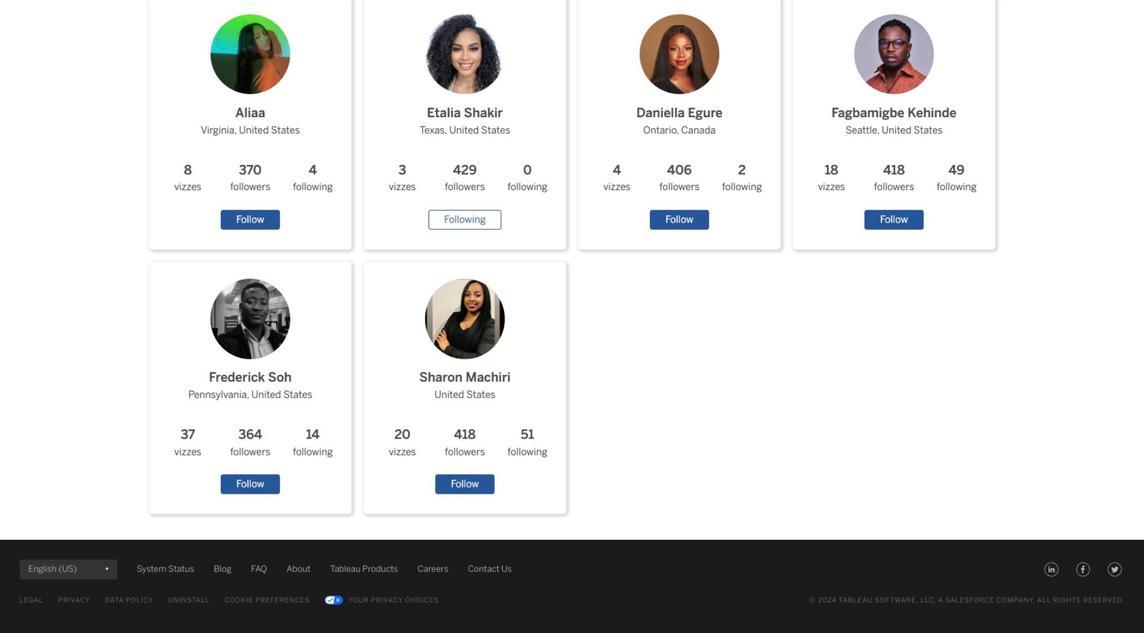 Task type: locate. For each thing, give the bounding box(es) containing it.
selected language element
[[28, 559, 109, 579]]

avatar image for etalia shakir image
[[425, 14, 505, 94]]

avatar image for aliaa image
[[210, 14, 291, 94]]



Task type: describe. For each thing, give the bounding box(es) containing it.
avatar image for sharon machiri image
[[425, 279, 505, 359]]

avatar image for fagbamigbe kehinde image
[[854, 14, 935, 94]]

avatar image for frederick  soh image
[[210, 279, 291, 359]]

avatar image for daniella egure image
[[640, 14, 720, 94]]



Task type: vqa. For each thing, say whether or not it's contained in the screenshot.
Avatar image for Daniella Egure
yes



